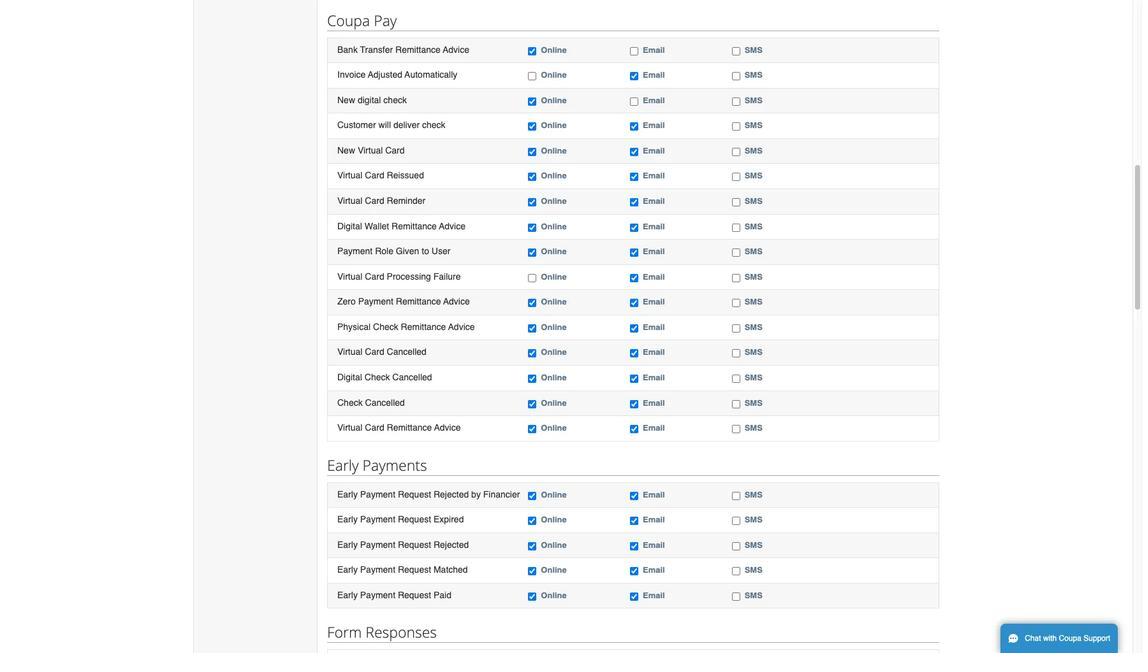 Task type: describe. For each thing, give the bounding box(es) containing it.
card for reminder
[[365, 196, 384, 206]]

email for early payment request matched
[[643, 566, 665, 575]]

sms for early payment request rejected
[[745, 541, 763, 550]]

by
[[471, 489, 481, 500]]

email for early payment request paid
[[643, 591, 665, 601]]

advice for virtual card remittance advice
[[434, 423, 461, 433]]

failure
[[433, 271, 461, 282]]

new for new digital check
[[337, 95, 355, 105]]

reissued
[[387, 171, 424, 181]]

email for early payment request expired
[[643, 515, 665, 525]]

remittance for transfer
[[395, 44, 441, 55]]

bank
[[337, 44, 358, 55]]

email for virtual card reissued
[[643, 171, 665, 181]]

payment role given to user
[[337, 246, 450, 256]]

financier
[[483, 489, 520, 500]]

email for payment role given to user
[[643, 247, 665, 256]]

online for new virtual card
[[541, 146, 567, 156]]

virtual for virtual card processing failure
[[337, 271, 362, 282]]

virtual card reminder
[[337, 196, 425, 206]]

request for early payment request expired
[[398, 515, 431, 525]]

email for new digital check
[[643, 95, 665, 105]]

0 vertical spatial coupa
[[327, 10, 370, 30]]

early for early payment request paid
[[337, 590, 358, 601]]

early payment request paid
[[337, 590, 451, 601]]

form
[[327, 623, 362, 643]]

early payment request rejected by financier
[[337, 489, 520, 500]]

digital wallet remittance advice
[[337, 221, 466, 231]]

payment for early payment request matched
[[360, 565, 395, 575]]

online for bank transfer remittance advice
[[541, 45, 567, 55]]

email for early payment request rejected by financier
[[643, 490, 665, 500]]

pay
[[374, 10, 397, 30]]

online for check cancelled
[[541, 398, 567, 408]]

invoice
[[337, 70, 366, 80]]

virtual for virtual card reissued
[[337, 171, 362, 181]]

virtual for virtual card cancelled
[[337, 347, 362, 357]]

sms for digital wallet remittance advice
[[745, 222, 763, 231]]

virtual card processing failure
[[337, 271, 461, 282]]

check cancelled
[[337, 398, 405, 408]]

transfer
[[360, 44, 393, 55]]

email for digital check cancelled
[[643, 373, 665, 383]]

online for customer will deliver check
[[541, 121, 567, 130]]

virtual for virtual card remittance advice
[[337, 423, 362, 433]]

customer will deliver check
[[337, 120, 445, 130]]

sms for virtual card processing failure
[[745, 272, 763, 282]]

advice for zero payment remittance advice
[[443, 297, 470, 307]]

email for digital wallet remittance advice
[[643, 222, 665, 231]]

sms for early payment request rejected by financier
[[745, 490, 763, 500]]

physical check remittance advice
[[337, 322, 475, 332]]

digital check cancelled
[[337, 372, 432, 383]]

online for virtual card cancelled
[[541, 348, 567, 357]]

online for virtual card remittance advice
[[541, 423, 567, 433]]

0 horizontal spatial check
[[383, 95, 407, 105]]

sms for check cancelled
[[745, 398, 763, 408]]

email for new virtual card
[[643, 146, 665, 156]]

email for virtual card processing failure
[[643, 272, 665, 282]]

will
[[378, 120, 391, 130]]

digital for digital check cancelled
[[337, 372, 362, 383]]

user
[[432, 246, 450, 256]]

chat with coupa support
[[1025, 634, 1110, 643]]

payments
[[363, 455, 427, 475]]

automatically
[[405, 70, 457, 80]]

card for cancelled
[[365, 347, 384, 357]]

sms for invoice adjusted automatically
[[745, 70, 763, 80]]

processing
[[387, 271, 431, 282]]

sms for early payment request paid
[[745, 591, 763, 601]]

remittance for check
[[401, 322, 446, 332]]

online for virtual card reissued
[[541, 171, 567, 181]]

online for payment role given to user
[[541, 247, 567, 256]]

remittance for wallet
[[392, 221, 437, 231]]

early payment request expired
[[337, 515, 464, 525]]

wallet
[[365, 221, 389, 231]]

sms for physical check remittance advice
[[745, 323, 763, 332]]

sms for payment role given to user
[[745, 247, 763, 256]]

early for early payment request expired
[[337, 515, 358, 525]]

chat with coupa support button
[[1000, 624, 1118, 654]]

online for digital wallet remittance advice
[[541, 222, 567, 231]]

digital for digital wallet remittance advice
[[337, 221, 362, 231]]

online for invoice adjusted automatically
[[541, 70, 567, 80]]

online for zero payment remittance advice
[[541, 297, 567, 307]]

card for remittance
[[365, 423, 384, 433]]

online for virtual card reminder
[[541, 196, 567, 206]]

payment for early payment request rejected
[[360, 540, 395, 550]]

early payment request matched
[[337, 565, 468, 575]]

advice for digital wallet remittance advice
[[439, 221, 466, 231]]

early for early payment request rejected by financier
[[337, 489, 358, 500]]

role
[[375, 246, 393, 256]]

payment for early payment request expired
[[360, 515, 395, 525]]

early payments
[[327, 455, 427, 475]]

card for processing
[[365, 271, 384, 282]]

with
[[1043, 634, 1057, 643]]

early for early payment request matched
[[337, 565, 358, 575]]



Task type: locate. For each thing, give the bounding box(es) containing it.
check
[[383, 95, 407, 105], [422, 120, 445, 130]]

virtual
[[358, 145, 383, 156], [337, 171, 362, 181], [337, 196, 362, 206], [337, 271, 362, 282], [337, 347, 362, 357], [337, 423, 362, 433]]

10 sms from the top
[[745, 272, 763, 282]]

cancelled down virtual card cancelled
[[392, 372, 432, 383]]

19 online from the top
[[541, 541, 567, 550]]

early up early payment request paid
[[337, 565, 358, 575]]

15 email from the top
[[643, 398, 665, 408]]

21 sms from the top
[[745, 591, 763, 601]]

2 vertical spatial cancelled
[[365, 398, 405, 408]]

rejected up 'matched'
[[434, 540, 469, 550]]

8 online from the top
[[541, 222, 567, 231]]

sms for customer will deliver check
[[745, 121, 763, 130]]

17 online from the top
[[541, 490, 567, 500]]

remittance for card
[[387, 423, 432, 433]]

1 digital from the top
[[337, 221, 362, 231]]

online for new digital check
[[541, 95, 567, 105]]

sms for new digital check
[[745, 95, 763, 105]]

20 online from the top
[[541, 566, 567, 575]]

card down role
[[365, 271, 384, 282]]

7 sms from the top
[[745, 196, 763, 206]]

early left payments
[[327, 455, 359, 475]]

2 online from the top
[[541, 70, 567, 80]]

20 sms from the top
[[745, 566, 763, 575]]

1 horizontal spatial check
[[422, 120, 445, 130]]

2 request from the top
[[398, 515, 431, 525]]

16 sms from the top
[[745, 423, 763, 433]]

new down customer
[[337, 145, 355, 156]]

5 sms from the top
[[745, 146, 763, 156]]

16 email from the top
[[643, 423, 665, 433]]

3 online from the top
[[541, 95, 567, 105]]

cancelled for virtual card cancelled
[[387, 347, 426, 357]]

new
[[337, 95, 355, 105], [337, 145, 355, 156]]

card down customer will deliver check
[[385, 145, 405, 156]]

new for new virtual card
[[337, 145, 355, 156]]

physical
[[337, 322, 371, 332]]

2 rejected from the top
[[434, 540, 469, 550]]

sms for early payment request expired
[[745, 515, 763, 525]]

12 online from the top
[[541, 323, 567, 332]]

remittance
[[395, 44, 441, 55], [392, 221, 437, 231], [396, 297, 441, 307], [401, 322, 446, 332], [387, 423, 432, 433]]

16 online from the top
[[541, 423, 567, 433]]

new digital check
[[337, 95, 407, 105]]

new virtual card
[[337, 145, 405, 156]]

digital up check cancelled
[[337, 372, 362, 383]]

13 online from the top
[[541, 348, 567, 357]]

9 sms from the top
[[745, 247, 763, 256]]

0 vertical spatial check
[[373, 322, 398, 332]]

request down early payment request matched at the left of page
[[398, 590, 431, 601]]

coupa up bank
[[327, 10, 370, 30]]

request up early payment request expired
[[398, 489, 431, 500]]

check down invoice adjusted automatically
[[383, 95, 407, 105]]

to
[[422, 246, 429, 256]]

coupa right the with
[[1059, 634, 1081, 643]]

2 vertical spatial check
[[337, 398, 363, 408]]

early down early payment request expired
[[337, 540, 358, 550]]

digital
[[337, 221, 362, 231], [337, 372, 362, 383]]

form responses
[[327, 623, 437, 643]]

rejected for early payment request rejected by financier
[[434, 489, 469, 500]]

2 sms from the top
[[745, 70, 763, 80]]

cancelled
[[387, 347, 426, 357], [392, 372, 432, 383], [365, 398, 405, 408]]

21 email from the top
[[643, 591, 665, 601]]

coupa
[[327, 10, 370, 30], [1059, 634, 1081, 643]]

21 online from the top
[[541, 591, 567, 601]]

early down early payments
[[337, 489, 358, 500]]

online for early payment request rejected
[[541, 541, 567, 550]]

15 sms from the top
[[745, 398, 763, 408]]

advice for physical check remittance advice
[[448, 322, 475, 332]]

9 online from the top
[[541, 247, 567, 256]]

paid
[[434, 590, 451, 601]]

check for physical
[[373, 322, 398, 332]]

payment for zero payment remittance advice
[[358, 297, 393, 307]]

remittance for payment
[[396, 297, 441, 307]]

early for early payments
[[327, 455, 359, 475]]

None checkbox
[[528, 47, 536, 55], [630, 47, 638, 55], [732, 47, 740, 55], [630, 72, 638, 80], [732, 72, 740, 80], [528, 97, 536, 106], [732, 97, 740, 106], [630, 123, 638, 131], [732, 148, 740, 156], [630, 173, 638, 181], [732, 173, 740, 181], [732, 198, 740, 207], [528, 224, 536, 232], [630, 224, 638, 232], [528, 249, 536, 257], [630, 249, 638, 257], [732, 299, 740, 308], [528, 350, 536, 358], [528, 375, 536, 383], [630, 375, 638, 383], [528, 400, 536, 408], [630, 400, 638, 408], [732, 425, 740, 434], [732, 492, 740, 500], [732, 517, 740, 526], [528, 568, 536, 576], [630, 568, 638, 576], [630, 593, 638, 601], [732, 593, 740, 601], [528, 47, 536, 55], [630, 47, 638, 55], [732, 47, 740, 55], [630, 72, 638, 80], [732, 72, 740, 80], [528, 97, 536, 106], [732, 97, 740, 106], [630, 123, 638, 131], [732, 148, 740, 156], [630, 173, 638, 181], [732, 173, 740, 181], [732, 198, 740, 207], [528, 224, 536, 232], [630, 224, 638, 232], [528, 249, 536, 257], [630, 249, 638, 257], [732, 299, 740, 308], [528, 350, 536, 358], [528, 375, 536, 383], [630, 375, 638, 383], [528, 400, 536, 408], [630, 400, 638, 408], [732, 425, 740, 434], [732, 492, 740, 500], [732, 517, 740, 526], [528, 568, 536, 576], [630, 568, 638, 576], [630, 593, 638, 601], [732, 593, 740, 601]]

6 email from the top
[[643, 171, 665, 181]]

matched
[[434, 565, 468, 575]]

email for virtual card reminder
[[643, 196, 665, 206]]

check down digital check cancelled
[[337, 398, 363, 408]]

online for physical check remittance advice
[[541, 323, 567, 332]]

17 sms from the top
[[745, 490, 763, 500]]

1 horizontal spatial coupa
[[1059, 634, 1081, 643]]

request up "early payment request rejected"
[[398, 515, 431, 525]]

cancelled down physical check remittance advice
[[387, 347, 426, 357]]

1 vertical spatial new
[[337, 145, 355, 156]]

7 online from the top
[[541, 196, 567, 206]]

9 email from the top
[[643, 247, 665, 256]]

virtual down virtual card reissued
[[337, 196, 362, 206]]

payment up "early payment request rejected"
[[360, 515, 395, 525]]

18 email from the top
[[643, 515, 665, 525]]

card down new virtual card
[[365, 171, 384, 181]]

rejected for early payment request rejected
[[434, 540, 469, 550]]

12 email from the top
[[643, 323, 665, 332]]

11 email from the top
[[643, 297, 665, 307]]

sms
[[745, 45, 763, 55], [745, 70, 763, 80], [745, 95, 763, 105], [745, 121, 763, 130], [745, 146, 763, 156], [745, 171, 763, 181], [745, 196, 763, 206], [745, 222, 763, 231], [745, 247, 763, 256], [745, 272, 763, 282], [745, 297, 763, 307], [745, 323, 763, 332], [745, 348, 763, 357], [745, 373, 763, 383], [745, 398, 763, 408], [745, 423, 763, 433], [745, 490, 763, 500], [745, 515, 763, 525], [745, 541, 763, 550], [745, 566, 763, 575], [745, 591, 763, 601]]

email for invoice adjusted automatically
[[643, 70, 665, 80]]

card up the wallet
[[365, 196, 384, 206]]

coupa inside button
[[1059, 634, 1081, 643]]

zero
[[337, 297, 356, 307]]

invoice adjusted automatically
[[337, 70, 457, 80]]

1 email from the top
[[643, 45, 665, 55]]

check down virtual card cancelled
[[365, 372, 390, 383]]

email for virtual card remittance advice
[[643, 423, 665, 433]]

expired
[[434, 515, 464, 525]]

bank transfer remittance advice
[[337, 44, 469, 55]]

1 vertical spatial cancelled
[[392, 372, 432, 383]]

1 vertical spatial check
[[422, 120, 445, 130]]

6 online from the top
[[541, 171, 567, 181]]

digital
[[358, 95, 381, 105]]

sms for early payment request matched
[[745, 566, 763, 575]]

2 digital from the top
[[337, 372, 362, 383]]

19 email from the top
[[643, 541, 665, 550]]

5 online from the top
[[541, 146, 567, 156]]

advice for bank transfer remittance advice
[[443, 44, 469, 55]]

early up "early payment request rejected"
[[337, 515, 358, 525]]

payment down early payment request matched at the left of page
[[360, 590, 395, 601]]

payment for early payment request rejected by financier
[[360, 489, 395, 500]]

virtual card reissued
[[337, 171, 424, 181]]

reminder
[[387, 196, 425, 206]]

1 new from the top
[[337, 95, 355, 105]]

12 sms from the top
[[745, 323, 763, 332]]

rejected left the by on the left of page
[[434, 489, 469, 500]]

email for customer will deliver check
[[643, 121, 665, 130]]

11 sms from the top
[[745, 297, 763, 307]]

online for virtual card processing failure
[[541, 272, 567, 282]]

17 email from the top
[[643, 490, 665, 500]]

deliver
[[393, 120, 420, 130]]

online for early payment request rejected by financier
[[541, 490, 567, 500]]

sms for zero payment remittance advice
[[745, 297, 763, 307]]

0 vertical spatial new
[[337, 95, 355, 105]]

card down check cancelled
[[365, 423, 384, 433]]

card
[[385, 145, 405, 156], [365, 171, 384, 181], [365, 196, 384, 206], [365, 271, 384, 282], [365, 347, 384, 357], [365, 423, 384, 433]]

7 email from the top
[[643, 196, 665, 206]]

4 email from the top
[[643, 121, 665, 130]]

email for early payment request rejected
[[643, 541, 665, 550]]

request
[[398, 489, 431, 500], [398, 515, 431, 525], [398, 540, 431, 550], [398, 565, 431, 575], [398, 590, 431, 601]]

online for early payment request paid
[[541, 591, 567, 601]]

request for early payment request paid
[[398, 590, 431, 601]]

early payment request rejected
[[337, 540, 469, 550]]

check up virtual card cancelled
[[373, 322, 398, 332]]

online for digital check cancelled
[[541, 373, 567, 383]]

remittance up given
[[392, 221, 437, 231]]

check right deliver
[[422, 120, 445, 130]]

support
[[1084, 634, 1110, 643]]

sms for digital check cancelled
[[745, 373, 763, 383]]

remittance down processing at the top
[[396, 297, 441, 307]]

virtual for virtual card reminder
[[337, 196, 362, 206]]

request down "early payment request rejected"
[[398, 565, 431, 575]]

6 sms from the top
[[745, 171, 763, 181]]

0 vertical spatial rejected
[[434, 489, 469, 500]]

coupa pay
[[327, 10, 397, 30]]

11 online from the top
[[541, 297, 567, 307]]

0 vertical spatial cancelled
[[387, 347, 426, 357]]

payment for early payment request paid
[[360, 590, 395, 601]]

virtual card remittance advice
[[337, 423, 461, 433]]

1 sms from the top
[[745, 45, 763, 55]]

early
[[327, 455, 359, 475], [337, 489, 358, 500], [337, 515, 358, 525], [337, 540, 358, 550], [337, 565, 358, 575], [337, 590, 358, 601]]

1 online from the top
[[541, 45, 567, 55]]

online for early payment request expired
[[541, 515, 567, 525]]

0 horizontal spatial coupa
[[327, 10, 370, 30]]

sms for bank transfer remittance advice
[[745, 45, 763, 55]]

8 email from the top
[[643, 222, 665, 231]]

email for physical check remittance advice
[[643, 323, 665, 332]]

sms for new virtual card
[[745, 146, 763, 156]]

remittance up automatically
[[395, 44, 441, 55]]

payment right zero
[[358, 297, 393, 307]]

digital left the wallet
[[337, 221, 362, 231]]

virtual down new virtual card
[[337, 171, 362, 181]]

payment down early payment request expired
[[360, 540, 395, 550]]

4 sms from the top
[[745, 121, 763, 130]]

remittance up payments
[[387, 423, 432, 433]]

2 email from the top
[[643, 70, 665, 80]]

13 sms from the top
[[745, 348, 763, 357]]

13 email from the top
[[643, 348, 665, 357]]

14 online from the top
[[541, 373, 567, 383]]

online
[[541, 45, 567, 55], [541, 70, 567, 80], [541, 95, 567, 105], [541, 121, 567, 130], [541, 146, 567, 156], [541, 171, 567, 181], [541, 196, 567, 206], [541, 222, 567, 231], [541, 247, 567, 256], [541, 272, 567, 282], [541, 297, 567, 307], [541, 323, 567, 332], [541, 348, 567, 357], [541, 373, 567, 383], [541, 398, 567, 408], [541, 423, 567, 433], [541, 490, 567, 500], [541, 515, 567, 525], [541, 541, 567, 550], [541, 566, 567, 575], [541, 591, 567, 601]]

5 email from the top
[[643, 146, 665, 156]]

2 new from the top
[[337, 145, 355, 156]]

1 rejected from the top
[[434, 489, 469, 500]]

None checkbox
[[528, 72, 536, 80], [630, 97, 638, 106], [528, 123, 536, 131], [732, 123, 740, 131], [528, 148, 536, 156], [630, 148, 638, 156], [528, 173, 536, 181], [528, 198, 536, 207], [630, 198, 638, 207], [732, 224, 740, 232], [732, 249, 740, 257], [528, 274, 536, 282], [630, 274, 638, 282], [732, 274, 740, 282], [528, 299, 536, 308], [630, 299, 638, 308], [528, 324, 536, 333], [630, 324, 638, 333], [732, 324, 740, 333], [630, 350, 638, 358], [732, 350, 740, 358], [732, 375, 740, 383], [732, 400, 740, 408], [528, 425, 536, 434], [630, 425, 638, 434], [528, 492, 536, 500], [630, 492, 638, 500], [528, 517, 536, 526], [630, 517, 638, 526], [528, 542, 536, 551], [630, 542, 638, 551], [732, 542, 740, 551], [732, 568, 740, 576], [528, 593, 536, 601], [528, 72, 536, 80], [630, 97, 638, 106], [528, 123, 536, 131], [732, 123, 740, 131], [528, 148, 536, 156], [630, 148, 638, 156], [528, 173, 536, 181], [528, 198, 536, 207], [630, 198, 638, 207], [732, 224, 740, 232], [732, 249, 740, 257], [528, 274, 536, 282], [630, 274, 638, 282], [732, 274, 740, 282], [528, 299, 536, 308], [630, 299, 638, 308], [528, 324, 536, 333], [630, 324, 638, 333], [732, 324, 740, 333], [630, 350, 638, 358], [732, 350, 740, 358], [732, 375, 740, 383], [732, 400, 740, 408], [528, 425, 536, 434], [630, 425, 638, 434], [528, 492, 536, 500], [630, 492, 638, 500], [528, 517, 536, 526], [630, 517, 638, 526], [528, 542, 536, 551], [630, 542, 638, 551], [732, 542, 740, 551], [732, 568, 740, 576], [528, 593, 536, 601]]

request for early payment request matched
[[398, 565, 431, 575]]

1 vertical spatial digital
[[337, 372, 362, 383]]

payment left role
[[337, 246, 373, 256]]

advice
[[443, 44, 469, 55], [439, 221, 466, 231], [443, 297, 470, 307], [448, 322, 475, 332], [434, 423, 461, 433]]

request up early payment request matched at the left of page
[[398, 540, 431, 550]]

14 email from the top
[[643, 373, 665, 383]]

check for digital
[[365, 372, 390, 383]]

responses
[[366, 623, 437, 643]]

early for early payment request rejected
[[337, 540, 358, 550]]

virtual card cancelled
[[337, 347, 426, 357]]

18 online from the top
[[541, 515, 567, 525]]

early up the form
[[337, 590, 358, 601]]

sms for virtual card reissued
[[745, 171, 763, 181]]

virtual up zero
[[337, 271, 362, 282]]

3 request from the top
[[398, 540, 431, 550]]

14 sms from the top
[[745, 373, 763, 383]]

request for early payment request rejected
[[398, 540, 431, 550]]

4 request from the top
[[398, 565, 431, 575]]

new left digital
[[337, 95, 355, 105]]

card up digital check cancelled
[[365, 347, 384, 357]]

1 vertical spatial check
[[365, 372, 390, 383]]

1 request from the top
[[398, 489, 431, 500]]

rejected
[[434, 489, 469, 500], [434, 540, 469, 550]]

payment
[[337, 246, 373, 256], [358, 297, 393, 307], [360, 489, 395, 500], [360, 515, 395, 525], [360, 540, 395, 550], [360, 565, 395, 575], [360, 590, 395, 601]]

given
[[396, 246, 419, 256]]

payment up early payment request paid
[[360, 565, 395, 575]]

email for virtual card cancelled
[[643, 348, 665, 357]]

sms for virtual card reminder
[[745, 196, 763, 206]]

3 email from the top
[[643, 95, 665, 105]]

virtual down check cancelled
[[337, 423, 362, 433]]

email for zero payment remittance advice
[[643, 297, 665, 307]]

10 online from the top
[[541, 272, 567, 282]]

sms for virtual card remittance advice
[[745, 423, 763, 433]]

email
[[643, 45, 665, 55], [643, 70, 665, 80], [643, 95, 665, 105], [643, 121, 665, 130], [643, 146, 665, 156], [643, 171, 665, 181], [643, 196, 665, 206], [643, 222, 665, 231], [643, 247, 665, 256], [643, 272, 665, 282], [643, 297, 665, 307], [643, 323, 665, 332], [643, 348, 665, 357], [643, 373, 665, 383], [643, 398, 665, 408], [643, 423, 665, 433], [643, 490, 665, 500], [643, 515, 665, 525], [643, 541, 665, 550], [643, 566, 665, 575], [643, 591, 665, 601]]

sms for virtual card cancelled
[[745, 348, 763, 357]]

card for reissued
[[365, 171, 384, 181]]

3 sms from the top
[[745, 95, 763, 105]]

1 vertical spatial rejected
[[434, 540, 469, 550]]

0 vertical spatial check
[[383, 95, 407, 105]]

email for bank transfer remittance advice
[[643, 45, 665, 55]]

cancelled down digital check cancelled
[[365, 398, 405, 408]]

15 online from the top
[[541, 398, 567, 408]]

4 online from the top
[[541, 121, 567, 130]]

1 vertical spatial coupa
[[1059, 634, 1081, 643]]

chat
[[1025, 634, 1041, 643]]

0 vertical spatial digital
[[337, 221, 362, 231]]

payment down early payments
[[360, 489, 395, 500]]

20 email from the top
[[643, 566, 665, 575]]

10 email from the top
[[643, 272, 665, 282]]

check
[[373, 322, 398, 332], [365, 372, 390, 383], [337, 398, 363, 408]]

zero payment remittance advice
[[337, 297, 470, 307]]

virtual down physical
[[337, 347, 362, 357]]

5 request from the top
[[398, 590, 431, 601]]

adjusted
[[368, 70, 402, 80]]

online for early payment request matched
[[541, 566, 567, 575]]

request for early payment request rejected by financier
[[398, 489, 431, 500]]

remittance down zero payment remittance advice
[[401, 322, 446, 332]]

18 sms from the top
[[745, 515, 763, 525]]

email for check cancelled
[[643, 398, 665, 408]]

8 sms from the top
[[745, 222, 763, 231]]

19 sms from the top
[[745, 541, 763, 550]]

customer
[[337, 120, 376, 130]]

virtual up virtual card reissued
[[358, 145, 383, 156]]



Task type: vqa. For each thing, say whether or not it's contained in the screenshot.
ACTIONS button
no



